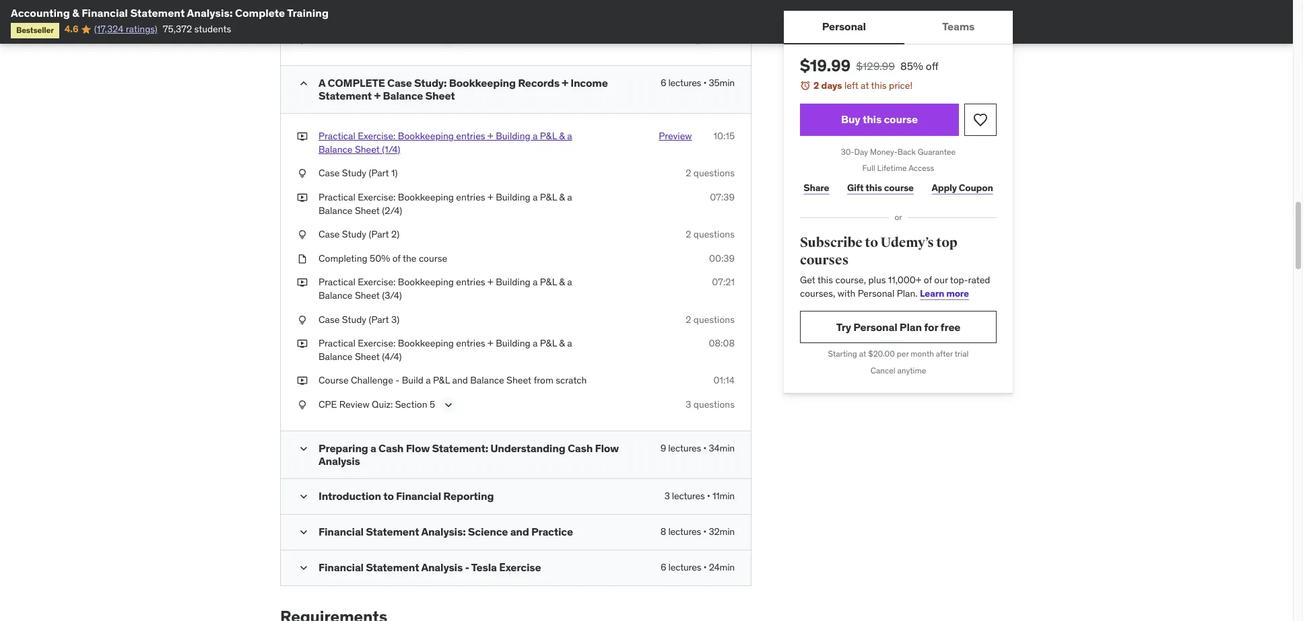 Task type: locate. For each thing, give the bounding box(es) containing it.
0 vertical spatial -
[[396, 375, 400, 387]]

2 vertical spatial (part
[[369, 313, 389, 326]]

balance for practical exercise: bookkeeping entries + building a p&l & a balance sheet (1/4)
[[319, 143, 353, 155]]

this
[[871, 79, 887, 92], [863, 112, 882, 126], [866, 182, 882, 194], [818, 274, 833, 286]]

0 vertical spatial analysis:
[[187, 6, 233, 20]]

of left our
[[924, 274, 932, 286]]

1 vertical spatial and
[[510, 525, 529, 539]]

lectures left 35min in the top of the page
[[668, 77, 701, 89]]

sheet inside practical exercise: bookkeeping entries + building a p&l & a balance sheet (3/4)
[[355, 290, 380, 302]]

11min
[[712, 490, 735, 503]]

0 vertical spatial analysis
[[319, 455, 360, 468]]

section left 5
[[395, 399, 427, 411]]

this for get
[[818, 274, 833, 286]]

bookkeeping right study: at the top
[[449, 76, 516, 89]]

preview
[[659, 130, 692, 142]]

financial statement analysis: science and practice
[[319, 525, 573, 539]]

3
[[686, 33, 691, 45], [686, 399, 691, 411], [664, 490, 670, 503]]

this for gift
[[866, 182, 882, 194]]

xsmall image for practical exercise: bookkeeping entries + building a p&l & a balance sheet (3/4)
[[297, 276, 308, 290]]

2 vertical spatial study
[[342, 313, 366, 326]]

3 questions for cpe review quiz: section 5
[[686, 399, 735, 411]]

2 building from the top
[[496, 191, 530, 203]]

questions for xsmall icon for case study (part 3)
[[693, 313, 735, 326]]

quiz:
[[372, 33, 393, 45], [372, 399, 393, 411]]

cpe down double-
[[319, 33, 337, 45]]

+ inside practical exercise: bookkeeping entries + building a p&l & a balance sheet (3/4)
[[488, 276, 493, 288]]

p&l for practical exercise: bookkeeping entries + building a p&l & a balance sheet (1/4)
[[540, 130, 557, 142]]

(part left 3)
[[369, 313, 389, 326]]

building for practical exercise: bookkeeping entries + building a p&l & a balance sheet (1/4)
[[496, 130, 530, 142]]

2 questions up 08:08
[[686, 313, 735, 326]]

4 xsmall image from the top
[[297, 276, 308, 290]]

balance up course
[[319, 351, 353, 363]]

entries for (4/4)
[[456, 337, 485, 350]]

1 vertical spatial of
[[924, 274, 932, 286]]

personal down the plus
[[858, 287, 894, 300]]

exercise: for (4/4)
[[358, 337, 396, 350]]

10:15
[[714, 130, 735, 142]]

small image for financial statement analysis: science and practice
[[297, 526, 310, 540]]

p&l inside practical exercise: bookkeeping entries + building a p&l & a balance sheet (1/4)
[[540, 130, 557, 142]]

2 small image from the top
[[297, 442, 310, 456]]

+ for practical exercise: bookkeeping entries + building a p&l & a balance sheet (1/4)
[[488, 130, 493, 142]]

• for еxercise
[[703, 562, 707, 574]]

0 vertical spatial course
[[884, 112, 918, 126]]

completing 50% of the course
[[319, 252, 447, 264]]

1 section from the top
[[395, 33, 427, 45]]

sheet left '(2/4)'
[[355, 204, 380, 217]]

questions up 35min in the top of the page
[[693, 33, 735, 45]]

personal inside get this course, plus 11,000+ of our top-rated courses, with personal plan.
[[858, 287, 894, 300]]

subscribe
[[800, 234, 862, 251]]

1 horizontal spatial flow
[[595, 442, 619, 455]]

case up course
[[319, 313, 340, 326]]

4 entries from the top
[[456, 337, 485, 350]]

practical for practical exercise: bookkeeping entries + building a p&l & a balance sheet (2/4)
[[319, 191, 355, 203]]

quiz: down double-entry bookkeeping
[[372, 33, 393, 45]]

analysis: up financial statement analysis - tesla еxercise
[[421, 525, 466, 539]]

course down "lifetime"
[[884, 182, 914, 194]]

bookkeeping inside practical exercise: bookkeeping entries + building a p&l & a balance sheet (2/4)
[[398, 191, 454, 203]]

0 vertical spatial review
[[339, 33, 369, 45]]

$19.99
[[800, 55, 851, 76]]

• left "34min"
[[703, 442, 707, 454]]

1 horizontal spatial to
[[865, 234, 878, 251]]

08:08
[[709, 337, 735, 350]]

0 horizontal spatial and
[[452, 375, 468, 387]]

4 building from the top
[[496, 337, 530, 350]]

entries inside practical exercise: bookkeeping entries + building a p&l & a balance sheet (3/4)
[[456, 276, 485, 288]]

a
[[319, 76, 325, 89]]

1 vertical spatial 3
[[686, 399, 691, 411]]

course up back
[[884, 112, 918, 126]]

0 vertical spatial at
[[861, 79, 869, 92]]

this right 'gift'
[[866, 182, 882, 194]]

1 3 questions from the top
[[686, 33, 735, 45]]

building
[[496, 130, 530, 142], [496, 191, 530, 203], [496, 276, 530, 288], [496, 337, 530, 350]]

course inside "link"
[[884, 182, 914, 194]]

& for practical exercise: bookkeeping entries + building a p&l & a balance sheet (2/4)
[[559, 191, 565, 203]]

1 vertical spatial course
[[884, 182, 914, 194]]

2 vertical spatial personal
[[853, 320, 897, 334]]

2 entries from the top
[[456, 191, 485, 203]]

small image for financial statement analysis - tesla еxercise
[[297, 562, 310, 575]]

(part left the 1)
[[369, 167, 389, 179]]

8 lectures • 32min
[[661, 526, 735, 538]]

per
[[897, 349, 909, 359]]

1 horizontal spatial -
[[465, 561, 469, 575]]

&
[[72, 6, 79, 20], [559, 130, 565, 142], [559, 191, 565, 203], [559, 276, 565, 288], [559, 337, 565, 350]]

personal inside button
[[822, 20, 866, 33]]

questions down 01:14
[[693, 399, 735, 411]]

sheet inside practical exercise: bookkeeping entries + building a p&l & a balance sheet (1/4)
[[355, 143, 380, 155]]

tab list
[[784, 11, 1013, 44]]

month
[[911, 349, 934, 359]]

2 questions from the top
[[693, 167, 735, 179]]

to for financial
[[383, 490, 394, 503]]

exercise: for (1/4)
[[358, 130, 396, 142]]

questions
[[693, 33, 735, 45], [693, 167, 735, 179], [693, 228, 735, 241], [693, 313, 735, 326], [693, 399, 735, 411]]

1 vertical spatial personal
[[858, 287, 894, 300]]

0 horizontal spatial analysis:
[[187, 6, 233, 20]]

3)
[[391, 313, 399, 326]]

+ for practical exercise: bookkeeping entries + building a p&l & a balance sheet (4/4)
[[488, 337, 493, 350]]

questions up 00:39
[[693, 228, 735, 241]]

case left study: at the top
[[387, 76, 412, 89]]

3 xsmall image from the top
[[297, 228, 308, 242]]

practical inside practical exercise: bookkeeping entries + building a p&l & a balance sheet (1/4)
[[319, 130, 355, 142]]

building for practical exercise: bookkeeping entries + building a p&l & a balance sheet (4/4)
[[496, 337, 530, 350]]

• left 35min in the top of the page
[[703, 77, 707, 89]]

•
[[703, 77, 707, 89], [703, 442, 707, 454], [707, 490, 710, 503], [703, 526, 707, 538], [703, 562, 707, 574]]

sheet up practical exercise: bookkeeping entries + building a p&l & a balance sheet (1/4)
[[425, 89, 455, 102]]

3 2 questions from the top
[[686, 313, 735, 326]]

get
[[800, 274, 815, 286]]

at left $20.00 at the right of the page
[[859, 349, 866, 359]]

practical for practical exercise: bookkeeping entries + building a p&l & a balance sheet (3/4)
[[319, 276, 355, 288]]

entries inside practical exercise: bookkeeping entries + building a p&l & a balance sheet (2/4)
[[456, 191, 485, 203]]

1 vertical spatial section
[[395, 399, 427, 411]]

balance up (1/4)
[[383, 89, 423, 102]]

• for understanding
[[703, 442, 707, 454]]

xsmall image
[[297, 9, 308, 22], [297, 130, 308, 143], [297, 228, 308, 242], [297, 252, 308, 266], [297, 313, 308, 327], [297, 375, 308, 388]]

3 exercise: from the top
[[358, 276, 396, 288]]

(part for 2)
[[369, 228, 389, 241]]

p&l for practical exercise: bookkeeping entries + building a p&l & a balance sheet (2/4)
[[540, 191, 557, 203]]

1 horizontal spatial cash
[[568, 442, 593, 455]]

0 vertical spatial 3
[[686, 33, 691, 45]]

lectures right 8
[[668, 526, 701, 538]]

bookkeeping up (4/4)
[[398, 337, 454, 350]]

course
[[884, 112, 918, 126], [884, 182, 914, 194], [419, 252, 447, 264]]

0 vertical spatial (part
[[369, 167, 389, 179]]

bookkeeping up '(2/4)'
[[398, 191, 454, 203]]

complete
[[235, 6, 285, 20]]

• left '24min'
[[703, 562, 707, 574]]

0 vertical spatial study
[[342, 167, 366, 179]]

(17,324
[[94, 23, 123, 35]]

1 vertical spatial cpe
[[319, 399, 337, 411]]

1 review from the top
[[339, 33, 369, 45]]

bookkeeping inside practical exercise: bookkeeping entries + building a p&l & a balance sheet (1/4)
[[398, 130, 454, 142]]

exercise: up '(2/4)'
[[358, 191, 396, 203]]

1 vertical spatial (part
[[369, 228, 389, 241]]

p&l inside practical exercise: bookkeeping entries + building a p&l & a balance sheet (2/4)
[[540, 191, 557, 203]]

1 vertical spatial review
[[339, 399, 369, 411]]

0 vertical spatial personal
[[822, 20, 866, 33]]

bookkeeping inside "a complete case study: bookkeeping records + income statement + balance sheet"
[[449, 76, 516, 89]]

exercise: inside practical exercise: bookkeeping entries + building a p&l & a balance sheet (2/4)
[[358, 191, 396, 203]]

and up show lecture description image
[[452, 375, 468, 387]]

this up courses,
[[818, 274, 833, 286]]

2 cpe from the top
[[319, 399, 337, 411]]

2 vertical spatial 2 questions
[[686, 313, 735, 326]]

4 questions from the top
[[693, 313, 735, 326]]

balance inside practical exercise: bookkeeping entries + building a p&l & a balance sheet (4/4)
[[319, 351, 353, 363]]

and
[[452, 375, 468, 387], [510, 525, 529, 539]]

3 (part from the top
[[369, 313, 389, 326]]

2 practical from the top
[[319, 191, 355, 203]]

balance up case study (part 2) at the left top of page
[[319, 204, 353, 217]]

(part
[[369, 167, 389, 179], [369, 228, 389, 241], [369, 313, 389, 326]]

questions for xsmall icon for case study (part 2)
[[693, 228, 735, 241]]

3 study from the top
[[342, 313, 366, 326]]

sheet
[[425, 89, 455, 102], [355, 143, 380, 155], [355, 204, 380, 217], [355, 290, 380, 302], [355, 351, 380, 363], [506, 375, 531, 387]]

2 questions up 07:39
[[686, 167, 735, 179]]

0 vertical spatial 3 questions
[[686, 33, 735, 45]]

lectures left '24min'
[[668, 562, 701, 574]]

0 horizontal spatial to
[[383, 490, 394, 503]]

2
[[813, 79, 819, 92], [686, 167, 691, 179], [686, 228, 691, 241], [686, 313, 691, 326]]

building inside practical exercise: bookkeeping entries + building a p&l & a balance sheet (2/4)
[[496, 191, 530, 203]]

sheet left (3/4) on the left of page
[[355, 290, 380, 302]]

• left 32min
[[703, 526, 707, 538]]

practical inside practical exercise: bookkeeping entries + building a p&l & a balance sheet (3/4)
[[319, 276, 355, 288]]

build
[[402, 375, 423, 387]]

sheet for practical exercise: bookkeeping entries + building a p&l & a balance sheet (2/4)
[[355, 204, 380, 217]]

balance for a complete case study: bookkeeping records + income statement + balance sheet
[[383, 89, 423, 102]]

practical up case study (part 1)
[[319, 130, 355, 142]]

3 entries from the top
[[456, 276, 485, 288]]

small image for introduction to financial reporting
[[297, 490, 310, 504]]

0 horizontal spatial of
[[392, 252, 401, 264]]

left
[[844, 79, 858, 92]]

balance up case study (part 1)
[[319, 143, 353, 155]]

exercise: inside practical exercise: bookkeeping entries + building a p&l & a balance sheet (4/4)
[[358, 337, 396, 350]]

+ inside practical exercise: bookkeeping entries + building a p&l & a balance sheet (1/4)
[[488, 130, 493, 142]]

entries inside practical exercise: bookkeeping entries + building a p&l & a balance sheet (1/4)
[[456, 130, 485, 142]]

30-
[[841, 147, 854, 157]]

1 small image from the top
[[297, 77, 310, 90]]

5 questions from the top
[[693, 399, 735, 411]]

balance for practical exercise: bookkeeping entries + building a p&l & a balance sheet (4/4)
[[319, 351, 353, 363]]

0 vertical spatial to
[[865, 234, 878, 251]]

3 questions down 01:14
[[686, 399, 735, 411]]

0 horizontal spatial -
[[396, 375, 400, 387]]

1 questions from the top
[[693, 33, 735, 45]]

balance inside practical exercise: bookkeeping entries + building a p&l & a balance sheet (1/4)
[[319, 143, 353, 155]]

3 practical from the top
[[319, 276, 355, 288]]

1 building from the top
[[496, 130, 530, 142]]

p&l for practical exercise: bookkeeping entries + building a p&l & a balance sheet (3/4)
[[540, 276, 557, 288]]

2 days left at this price!
[[813, 79, 913, 92]]

1 xsmall image from the top
[[297, 33, 308, 46]]

bookkeeping up (1/4)
[[398, 130, 454, 142]]

case inside "a complete case study: bookkeeping records + income statement + balance sheet"
[[387, 76, 412, 89]]

bookkeeping for practical exercise: bookkeeping entries + building a p&l & a balance sheet (3/4)
[[398, 276, 454, 288]]

lectures for еxercise
[[668, 562, 701, 574]]

a
[[533, 130, 538, 142], [567, 130, 572, 142], [533, 191, 538, 203], [567, 191, 572, 203], [533, 276, 538, 288], [567, 276, 572, 288], [533, 337, 538, 350], [567, 337, 572, 350], [426, 375, 431, 387], [370, 442, 376, 455]]

3 questions up 35min in the top of the page
[[686, 33, 735, 45]]

+ inside practical exercise: bookkeeping entries + building a p&l & a balance sheet (4/4)
[[488, 337, 493, 350]]

4 xsmall image from the top
[[297, 252, 308, 266]]

review for cpe review quiz: section 4
[[339, 33, 369, 45]]

3 questions
[[686, 33, 735, 45], [686, 399, 735, 411]]

3 up 9 lectures • 34min
[[686, 399, 691, 411]]

this inside button
[[863, 112, 882, 126]]

4 small image from the top
[[297, 526, 310, 540]]

bookkeeping
[[377, 9, 433, 21], [449, 76, 516, 89], [398, 130, 454, 142], [398, 191, 454, 203], [398, 276, 454, 288], [398, 337, 454, 350]]

p&l inside practical exercise: bookkeeping entries + building a p&l & a balance sheet (3/4)
[[540, 276, 557, 288]]

& for practical exercise: bookkeeping entries + building a p&l & a balance sheet (3/4)
[[559, 276, 565, 288]]

personal up $19.99 at top
[[822, 20, 866, 33]]

after
[[936, 349, 953, 359]]

try personal plan for free
[[836, 320, 961, 334]]

5 small image from the top
[[297, 562, 310, 575]]

& inside practical exercise: bookkeeping entries + building a p&l & a balance sheet (3/4)
[[559, 276, 565, 288]]

& for practical exercise: bookkeeping entries + building a p&l & a balance sheet (4/4)
[[559, 337, 565, 350]]

balance inside practical exercise: bookkeeping entries + building a p&l & a balance sheet (3/4)
[[319, 290, 353, 302]]

1 vertical spatial quiz:
[[372, 399, 393, 411]]

5 xsmall image from the top
[[297, 337, 308, 351]]

1 vertical spatial at
[[859, 349, 866, 359]]

(part left 2)
[[369, 228, 389, 241]]

small image
[[297, 77, 310, 90], [297, 442, 310, 456], [297, 490, 310, 504], [297, 526, 310, 540], [297, 562, 310, 575]]

questions up 07:39
[[693, 167, 735, 179]]

entries for (2/4)
[[456, 191, 485, 203]]

sheet left "from"
[[506, 375, 531, 387]]

balance up case study (part 3)
[[319, 290, 353, 302]]

small image for a complete case study: bookkeeping records + income statement + balance sheet
[[297, 77, 310, 90]]

analysis up introduction on the bottom left of the page
[[319, 455, 360, 468]]

bookkeeping inside practical exercise: bookkeeping entries + building a p&l & a balance sheet (4/4)
[[398, 337, 454, 350]]

cash down cpe review quiz: section 5
[[379, 442, 404, 455]]

entries inside practical exercise: bookkeeping entries + building a p&l & a balance sheet (4/4)
[[456, 337, 485, 350]]

2 2 questions from the top
[[686, 228, 735, 241]]

85%
[[900, 59, 923, 73]]

analysis down financial statement analysis: science and practice
[[421, 561, 463, 575]]

0 vertical spatial quiz:
[[372, 33, 393, 45]]

1 (part from the top
[[369, 167, 389, 179]]

case for case study (part 2)
[[319, 228, 340, 241]]

gift this course link
[[844, 175, 917, 201]]

1 vertical spatial analysis:
[[421, 525, 466, 539]]

3 small image from the top
[[297, 490, 310, 504]]

coupon
[[959, 182, 993, 194]]

2 3 questions from the top
[[686, 399, 735, 411]]

flow left 9
[[595, 442, 619, 455]]

1 vertical spatial to
[[383, 490, 394, 503]]

statement up ratings)
[[130, 6, 185, 20]]

financial
[[82, 6, 128, 20], [396, 490, 441, 503], [319, 525, 364, 539], [319, 561, 364, 575]]

6 up preview
[[661, 77, 666, 89]]

get this course, plus 11,000+ of our top-rated courses, with personal plan.
[[800, 274, 990, 300]]

building inside practical exercise: bookkeeping entries + building a p&l & a balance sheet (4/4)
[[496, 337, 530, 350]]

еxercise
[[499, 561, 541, 575]]

1 exercise: from the top
[[358, 130, 396, 142]]

(2/4)
[[382, 204, 402, 217]]

plan.
[[897, 287, 918, 300]]

sheet inside practical exercise: bookkeeping entries + building a p&l & a balance sheet (2/4)
[[355, 204, 380, 217]]

apply
[[932, 182, 957, 194]]

3 up the 6 lectures • 35min
[[686, 33, 691, 45]]

analysis: up students in the left of the page
[[187, 6, 233, 20]]

3 for cpe review quiz: section 5
[[686, 399, 691, 411]]

exercise: up (4/4)
[[358, 337, 396, 350]]

1 vertical spatial study
[[342, 228, 366, 241]]

questions up 08:08
[[693, 313, 735, 326]]

to right introduction on the bottom left of the page
[[383, 490, 394, 503]]

6 xsmall image from the top
[[297, 375, 308, 388]]

2 review from the top
[[339, 399, 369, 411]]

tab list containing personal
[[784, 11, 1013, 44]]

practical down case study (part 3)
[[319, 337, 355, 350]]

2 questions for 3)
[[686, 313, 735, 326]]

bookkeeping up 4
[[377, 9, 433, 21]]

try personal plan for free link
[[800, 311, 997, 344]]

exercise: inside practical exercise: bookkeeping entries + building a p&l & a balance sheet (3/4)
[[358, 276, 396, 288]]

bookkeeping down the
[[398, 276, 454, 288]]

ratings)
[[126, 23, 157, 35]]

at inside starting at $20.00 per month after trial cancel anytime
[[859, 349, 866, 359]]

0 vertical spatial and
[[452, 375, 468, 387]]

& inside practical exercise: bookkeeping entries + building a p&l & a balance sheet (4/4)
[[559, 337, 565, 350]]

review down entry
[[339, 33, 369, 45]]

practical down 'completing' at the top left
[[319, 276, 355, 288]]

exercise: up (3/4) on the left of page
[[358, 276, 396, 288]]

at right left
[[861, 79, 869, 92]]

11,000+
[[888, 274, 922, 286]]

from
[[534, 375, 553, 387]]

personal up $20.00 at the right of the page
[[853, 320, 897, 334]]

2 flow from the left
[[595, 442, 619, 455]]

case up 'completing' at the top left
[[319, 228, 340, 241]]

2 questions
[[686, 167, 735, 179], [686, 228, 735, 241], [686, 313, 735, 326]]

sheet left (1/4)
[[355, 143, 380, 155]]

p&l inside practical exercise: bookkeeping entries + building a p&l & a balance sheet (4/4)
[[540, 337, 557, 350]]

1 horizontal spatial of
[[924, 274, 932, 286]]

to left udemy's
[[865, 234, 878, 251]]

starting
[[828, 349, 857, 359]]

share
[[804, 182, 829, 194]]

0 horizontal spatial analysis
[[319, 455, 360, 468]]

section for 5
[[395, 399, 427, 411]]

2 quiz: from the top
[[372, 399, 393, 411]]

this for buy
[[863, 112, 882, 126]]

practical for practical exercise: bookkeeping entries + building a p&l & a balance sheet (1/4)
[[319, 130, 355, 142]]

0 horizontal spatial flow
[[406, 442, 430, 455]]

9
[[661, 442, 666, 454]]

cpe review quiz: section 5
[[319, 399, 435, 411]]

case
[[387, 76, 412, 89], [319, 167, 340, 179], [319, 228, 340, 241], [319, 313, 340, 326]]

course right the
[[419, 252, 447, 264]]

quiz: for 5
[[372, 399, 393, 411]]

3 up 8
[[664, 490, 670, 503]]

quiz: for 4
[[372, 33, 393, 45]]

lectures right 9
[[668, 442, 701, 454]]

30-day money-back guarantee full lifetime access
[[841, 147, 956, 173]]

study for case study (part 1)
[[342, 167, 366, 179]]

sheet up challenge
[[355, 351, 380, 363]]

flow left statement:
[[406, 442, 430, 455]]

cash right understanding
[[568, 442, 593, 455]]

practical inside practical exercise: bookkeeping entries + building a p&l & a balance sheet (2/4)
[[319, 191, 355, 203]]

at
[[861, 79, 869, 92], [859, 349, 866, 359]]

+ inside practical exercise: bookkeeping entries + building a p&l & a balance sheet (2/4)
[[488, 191, 493, 203]]

of left the
[[392, 252, 401, 264]]

& inside practical exercise: bookkeeping entries + building a p&l & a balance sheet (1/4)
[[559, 130, 565, 142]]

a inside preparing a cash flow statement: understanding cash flow analysis
[[370, 442, 376, 455]]

4 practical from the top
[[319, 337, 355, 350]]

this right buy
[[863, 112, 882, 126]]

cpe for cpe review quiz: section 4
[[319, 33, 337, 45]]

analysis:
[[187, 6, 233, 20], [421, 525, 466, 539]]

practical down case study (part 1)
[[319, 191, 355, 203]]

practical
[[319, 130, 355, 142], [319, 191, 355, 203], [319, 276, 355, 288], [319, 337, 355, 350]]

this inside "link"
[[866, 182, 882, 194]]

and right science
[[510, 525, 529, 539]]

6 down 8
[[661, 562, 666, 574]]

building for practical exercise: bookkeeping entries + building a p&l & a balance sheet (3/4)
[[496, 276, 530, 288]]

wishlist image
[[972, 112, 989, 128]]

study left 3)
[[342, 313, 366, 326]]

to inside the subscribe to udemy's top courses
[[865, 234, 878, 251]]

science
[[468, 525, 508, 539]]

quiz: down challenge
[[372, 399, 393, 411]]

0 vertical spatial section
[[395, 33, 427, 45]]

2 section from the top
[[395, 399, 427, 411]]

2 xsmall image from the top
[[297, 167, 308, 180]]

sheet for practical exercise: bookkeeping entries + building a p&l & a balance sheet (3/4)
[[355, 290, 380, 302]]

flow
[[406, 442, 430, 455], [595, 442, 619, 455]]

practical inside practical exercise: bookkeeping entries + building a p&l & a balance sheet (4/4)
[[319, 337, 355, 350]]

this inside get this course, plus 11,000+ of our top-rated courses, with personal plan.
[[818, 274, 833, 286]]

1 quiz: from the top
[[372, 33, 393, 45]]

teams button
[[904, 11, 1013, 43]]

statement down cpe review quiz: section 4
[[319, 89, 372, 102]]

balance inside "a complete case study: bookkeeping records + income statement + balance sheet"
[[383, 89, 423, 102]]

1 cpe from the top
[[319, 33, 337, 45]]

1 study from the top
[[342, 167, 366, 179]]

2 questions up 00:39
[[686, 228, 735, 241]]

3 questions from the top
[[693, 228, 735, 241]]

& inside practical exercise: bookkeeping entries + building a p&l & a balance sheet (2/4)
[[559, 191, 565, 203]]

bookkeeping inside practical exercise: bookkeeping entries + building a p&l & a balance sheet (3/4)
[[398, 276, 454, 288]]

5 xsmall image from the top
[[297, 313, 308, 327]]

section left 4
[[395, 33, 427, 45]]

-
[[396, 375, 400, 387], [465, 561, 469, 575]]

6 lectures • 35min
[[661, 77, 735, 89]]

4 exercise: from the top
[[358, 337, 396, 350]]

study up 'completing' at the top left
[[342, 228, 366, 241]]

building inside practical exercise: bookkeeping entries + building a p&l & a balance sheet (3/4)
[[496, 276, 530, 288]]

xsmall image
[[297, 33, 308, 46], [297, 167, 308, 180], [297, 191, 308, 204], [297, 276, 308, 290], [297, 337, 308, 351], [297, 399, 308, 412]]

sheet inside "a complete case study: bookkeeping records + income statement + balance sheet"
[[425, 89, 455, 102]]

1 vertical spatial 2 questions
[[686, 228, 735, 241]]

sheet inside practical exercise: bookkeeping entries + building a p&l & a balance sheet (4/4)
[[355, 351, 380, 363]]

exercise: up (1/4)
[[358, 130, 396, 142]]

bookkeeping for double-entry bookkeeping
[[377, 9, 433, 21]]

1 vertical spatial 3 questions
[[686, 399, 735, 411]]

6 for financial statement analysis - tesla еxercise
[[661, 562, 666, 574]]

0 vertical spatial cpe
[[319, 33, 337, 45]]

course
[[319, 375, 349, 387]]

exercise: for (2/4)
[[358, 191, 396, 203]]

review for cpe review quiz: section 5
[[339, 399, 369, 411]]

study left the 1)
[[342, 167, 366, 179]]

exercise: inside practical exercise: bookkeeping entries + building a p&l & a balance sheet (1/4)
[[358, 130, 396, 142]]

2 (part from the top
[[369, 228, 389, 241]]

exercise: for (3/4)
[[358, 276, 396, 288]]

course inside button
[[884, 112, 918, 126]]

balance inside practical exercise: bookkeeping entries + building a p&l & a balance sheet (2/4)
[[319, 204, 353, 217]]

bookkeeping for practical exercise: bookkeeping entries + building a p&l & a balance sheet (4/4)
[[398, 337, 454, 350]]

3 xsmall image from the top
[[297, 191, 308, 204]]

0 vertical spatial 6
[[661, 77, 666, 89]]

1 vertical spatial 6
[[661, 562, 666, 574]]

1 vertical spatial analysis
[[421, 561, 463, 575]]

0 horizontal spatial cash
[[379, 442, 404, 455]]

building inside practical exercise: bookkeeping entries + building a p&l & a balance sheet (1/4)
[[496, 130, 530, 142]]

(1/4)
[[382, 143, 400, 155]]

understanding
[[490, 442, 565, 455]]

1 entries from the top
[[456, 130, 485, 142]]

lifetime
[[877, 163, 907, 173]]

3 building from the top
[[496, 276, 530, 288]]

accounting
[[11, 6, 70, 20]]

1 practical from the top
[[319, 130, 355, 142]]

top
[[936, 234, 957, 251]]

- left tesla
[[465, 561, 469, 575]]

case left the 1)
[[319, 167, 340, 179]]

2 study from the top
[[342, 228, 366, 241]]

review down challenge
[[339, 399, 369, 411]]

review
[[339, 33, 369, 45], [339, 399, 369, 411]]

- left build
[[396, 375, 400, 387]]

0 vertical spatial 2 questions
[[686, 167, 735, 179]]

2 exercise: from the top
[[358, 191, 396, 203]]



Task type: vqa. For each thing, say whether or not it's contained in the screenshot.


Task type: describe. For each thing, give the bounding box(es) containing it.
xsmall image for practical exercise: bookkeeping entries + building a p&l & a balance sheet (2/4)
[[297, 191, 308, 204]]

anytime
[[897, 366, 926, 376]]

day
[[854, 147, 868, 157]]

xsmall image for practical exercise: bookkeeping entries + building a p&l & a balance sheet (4/4)
[[297, 337, 308, 351]]

1)
[[391, 167, 398, 179]]

small image for preparing a cash flow statement: understanding cash flow analysis
[[297, 442, 310, 456]]

8
[[661, 526, 666, 538]]

1 horizontal spatial and
[[510, 525, 529, 539]]

subscribe to udemy's top courses
[[800, 234, 957, 268]]

75,372
[[163, 23, 192, 35]]

introduction
[[319, 490, 381, 503]]

1 2 questions from the top
[[686, 167, 735, 179]]

case for case study (part 3)
[[319, 313, 340, 326]]

complete
[[328, 76, 385, 89]]

75,372 students
[[163, 23, 231, 35]]

07:39
[[710, 191, 735, 203]]

preparing a cash flow statement: understanding cash flow analysis
[[319, 442, 619, 468]]

try
[[836, 320, 851, 334]]

analysis inside preparing a cash flow statement: understanding cash flow analysis
[[319, 455, 360, 468]]

questions for first xsmall image from the bottom
[[693, 399, 735, 411]]

1 flow from the left
[[406, 442, 430, 455]]

p&l for practical exercise: bookkeeping entries + building a p&l & a balance sheet (4/4)
[[540, 337, 557, 350]]

building for practical exercise: bookkeeping entries + building a p&l & a balance sheet (2/4)
[[496, 191, 530, 203]]

& for practical exercise: bookkeeping entries + building a p&l & a balance sheet (1/4)
[[559, 130, 565, 142]]

(part for 3)
[[369, 313, 389, 326]]

1 cash from the left
[[379, 442, 404, 455]]

• left 11min
[[707, 490, 710, 503]]

practical exercise: bookkeeping entries + building a p&l & a balance sheet (1/4) button
[[319, 130, 588, 156]]

course challenge - build a p&l and balance sheet from scratch
[[319, 375, 587, 387]]

personal button
[[784, 11, 904, 43]]

access
[[909, 163, 934, 173]]

entries for (3/4)
[[456, 276, 485, 288]]

2 vertical spatial 3
[[664, 490, 670, 503]]

double-
[[319, 9, 353, 21]]

statement:
[[432, 442, 488, 455]]

section for 4
[[395, 33, 427, 45]]

course,
[[835, 274, 866, 286]]

more
[[946, 287, 969, 300]]

top-
[[950, 274, 968, 286]]

4.6
[[64, 23, 78, 35]]

tesla
[[471, 561, 497, 575]]

practical exercise: bookkeeping entries + building a p&l & a balance sheet (1/4)
[[319, 130, 572, 155]]

xsmall image for case study (part 3)
[[297, 313, 308, 327]]

(part for 1)
[[369, 167, 389, 179]]

statement down the introduction to financial reporting
[[366, 525, 419, 539]]

cpe for cpe review quiz: section 5
[[319, 399, 337, 411]]

2 vertical spatial course
[[419, 252, 447, 264]]

free
[[940, 320, 961, 334]]

learn more link
[[920, 287, 969, 300]]

balance down practical exercise: bookkeeping entries + building a p&l & a balance sheet (4/4)
[[470, 375, 504, 387]]

days
[[821, 79, 842, 92]]

bookkeeping for practical exercise: bookkeeping entries + building a p&l & a balance sheet (2/4)
[[398, 191, 454, 203]]

for
[[924, 320, 938, 334]]

2)
[[391, 228, 399, 241]]

income
[[571, 76, 608, 89]]

3 for cpe review quiz: section 4
[[686, 33, 691, 45]]

courses,
[[800, 287, 835, 300]]

records
[[518, 76, 560, 89]]

$19.99 $129.99 85% off
[[800, 55, 939, 76]]

lectures for understanding
[[668, 442, 701, 454]]

1 xsmall image from the top
[[297, 9, 308, 22]]

bestseller
[[16, 25, 54, 35]]

00:39
[[709, 252, 735, 264]]

guarantee
[[918, 147, 956, 157]]

practical exercise: bookkeeping entries + building a p&l & a balance sheet (3/4)
[[319, 276, 572, 302]]

case study (part 1)
[[319, 167, 398, 179]]

training
[[287, 6, 329, 20]]

study for case study (part 3)
[[342, 313, 366, 326]]

xsmall image for case study (part 2)
[[297, 228, 308, 242]]

6 xsmall image from the top
[[297, 399, 308, 412]]

practical exercise: bookkeeping entries + building a p&l & a balance sheet (2/4)
[[319, 191, 572, 217]]

2 cash from the left
[[568, 442, 593, 455]]

completing
[[319, 252, 368, 264]]

9 lectures • 34min
[[661, 442, 735, 454]]

buy this course
[[841, 112, 918, 126]]

to for udemy's
[[865, 234, 878, 251]]

lectures for practice
[[668, 526, 701, 538]]

01:14
[[713, 375, 735, 387]]

double-entry bookkeeping
[[319, 9, 433, 21]]

lectures for records
[[668, 77, 701, 89]]

reporting
[[443, 490, 494, 503]]

xsmall image for case study (part 1)
[[297, 167, 308, 180]]

case study (part 3)
[[319, 313, 399, 326]]

study:
[[414, 76, 447, 89]]

entries for (1/4)
[[456, 130, 485, 142]]

1 horizontal spatial analysis
[[421, 561, 463, 575]]

$20.00
[[868, 349, 895, 359]]

case for case study (part 1)
[[319, 167, 340, 179]]

of inside get this course, plus 11,000+ of our top-rated courses, with personal plan.
[[924, 274, 932, 286]]

24min
[[709, 562, 735, 574]]

1 vertical spatial -
[[465, 561, 469, 575]]

sheet for practical exercise: bookkeeping entries + building a p&l & a balance sheet (4/4)
[[355, 351, 380, 363]]

6 for a complete case study: bookkeeping records + income statement + balance sheet
[[661, 77, 666, 89]]

2 xsmall image from the top
[[297, 130, 308, 143]]

apply coupon
[[932, 182, 993, 194]]

show lecture description image
[[442, 399, 455, 412]]

xsmall image for course challenge - build a p&l and balance sheet from scratch
[[297, 375, 308, 388]]

3 questions for cpe review quiz: section 4
[[686, 33, 735, 45]]

a complete case study: bookkeeping records + income statement + balance sheet
[[319, 76, 608, 102]]

full
[[862, 163, 875, 173]]

or
[[895, 212, 902, 222]]

+ for practical exercise: bookkeeping entries + building a p&l & a balance sheet (2/4)
[[488, 191, 493, 203]]

0 vertical spatial of
[[392, 252, 401, 264]]

xsmall image for completing 50% of the course
[[297, 252, 308, 266]]

our
[[934, 274, 948, 286]]

sheet for practical exercise: bookkeeping entries + building a p&l & a balance sheet (1/4)
[[355, 143, 380, 155]]

balance for practical exercise: bookkeeping entries + building a p&l & a balance sheet (3/4)
[[319, 290, 353, 302]]

bookkeeping for practical exercise: bookkeeping entries + building a p&l & a balance sheet (1/4)
[[398, 130, 454, 142]]

challenge
[[351, 375, 393, 387]]

course for buy this course
[[884, 112, 918, 126]]

4
[[430, 33, 435, 45]]

show lecture description image
[[442, 33, 455, 46]]

entry
[[353, 9, 375, 21]]

off
[[926, 59, 939, 73]]

accounting & financial statement analysis: complete training
[[11, 6, 329, 20]]

2 questions for 2)
[[686, 228, 735, 241]]

introduction to financial reporting
[[319, 490, 494, 503]]

learn
[[920, 287, 944, 300]]

alarm image
[[800, 80, 811, 91]]

gift
[[847, 182, 864, 194]]

questions for first xsmall image
[[693, 33, 735, 45]]

1 horizontal spatial analysis:
[[421, 525, 466, 539]]

rated
[[968, 274, 990, 286]]

35min
[[709, 77, 735, 89]]

• for records
[[703, 77, 707, 89]]

udemy's
[[880, 234, 934, 251]]

• for practice
[[703, 526, 707, 538]]

$129.99
[[856, 59, 895, 73]]

study for case study (part 2)
[[342, 228, 366, 241]]

statement down financial statement analysis: science and practice
[[366, 561, 419, 575]]

starting at $20.00 per month after trial cancel anytime
[[828, 349, 969, 376]]

34min
[[709, 442, 735, 454]]

(17,324 ratings)
[[94, 23, 157, 35]]

course for gift this course
[[884, 182, 914, 194]]

sheet for a complete case study: bookkeeping records + income statement + balance sheet
[[425, 89, 455, 102]]

statement inside "a complete case study: bookkeeping records + income statement + balance sheet"
[[319, 89, 372, 102]]

this down $129.99
[[871, 79, 887, 92]]

+ for practical exercise: bookkeeping entries + building a p&l & a balance sheet (3/4)
[[488, 276, 493, 288]]

teams
[[942, 20, 975, 33]]

money-
[[870, 147, 897, 157]]

lectures left 11min
[[672, 490, 705, 503]]

gift this course
[[847, 182, 914, 194]]

(4/4)
[[382, 351, 402, 363]]

balance for practical exercise: bookkeeping entries + building a p&l & a balance sheet (2/4)
[[319, 204, 353, 217]]

trial
[[955, 349, 969, 359]]

share button
[[800, 175, 833, 201]]

practical for practical exercise: bookkeeping entries + building a p&l & a balance sheet (4/4)
[[319, 337, 355, 350]]

6 lectures • 24min
[[661, 562, 735, 574]]

plus
[[868, 274, 886, 286]]

cancel
[[871, 366, 895, 376]]

(3/4)
[[382, 290, 402, 302]]



